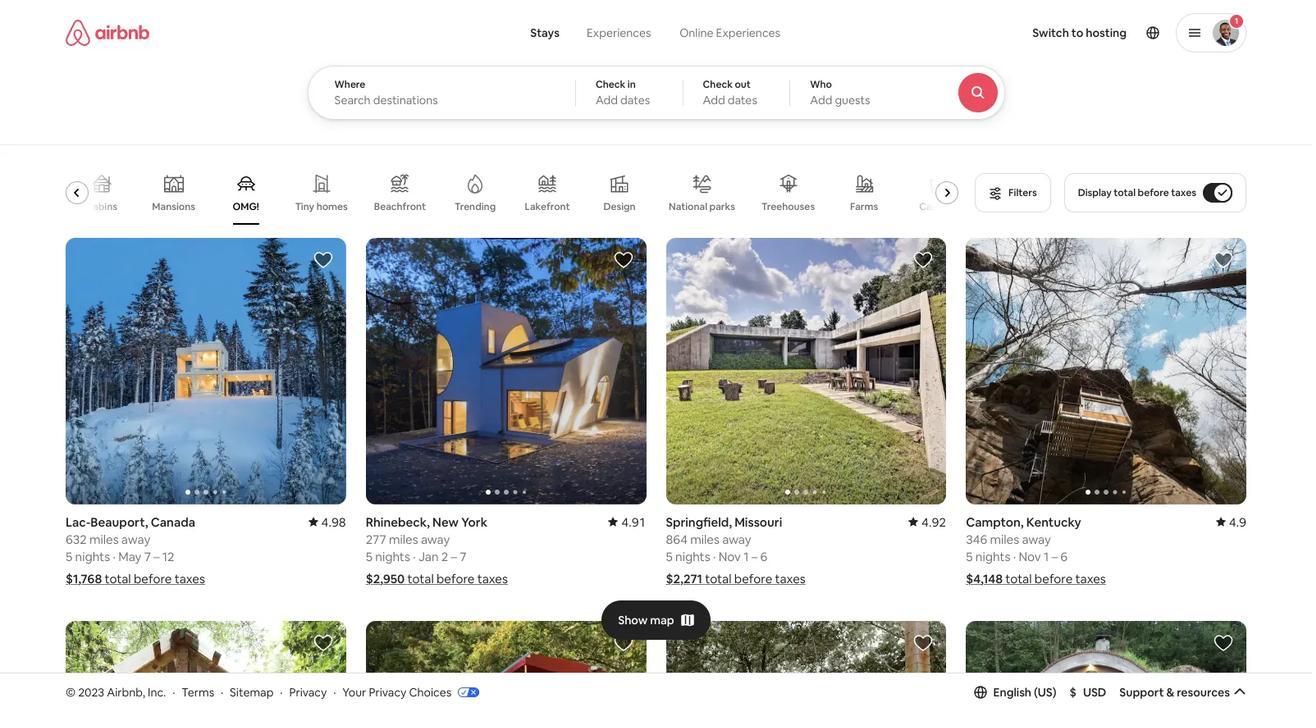 Task type: locate. For each thing, give the bounding box(es) containing it.
1 for campton, kentucky 346 miles away 5 nights · nov 1 – 6 $4,148 total before taxes
[[1044, 549, 1049, 565]]

4.98
[[321, 514, 346, 530]]

4 away from the left
[[1022, 532, 1052, 547]]

away inside springfield, missouri 864 miles away 5 nights · nov 1 – 6 $2,271 total before taxes
[[723, 532, 752, 547]]

1 dates from the left
[[621, 93, 650, 108]]

3 nights from the left
[[676, 549, 711, 565]]

before down kentucky
[[1035, 571, 1073, 587]]

total inside campton, kentucky 346 miles away 5 nights · nov 1 – 6 $4,148 total before taxes
[[1006, 571, 1032, 587]]

· inside the lac-beauport, canada 632 miles away 5 nights · may 7 – 12 $1,768 total before taxes
[[113, 549, 116, 565]]

miles down 'springfield,'
[[691, 532, 720, 547]]

4.98 out of 5 average rating image
[[308, 514, 346, 530]]

check in add dates
[[596, 78, 650, 108]]

4 5 from the left
[[967, 549, 973, 565]]

check inside check out add dates
[[703, 78, 733, 91]]

nov inside campton, kentucky 346 miles away 5 nights · nov 1 – 6 $4,148 total before taxes
[[1019, 549, 1042, 565]]

6 for 346 miles away
[[1061, 549, 1068, 565]]

miles
[[89, 532, 119, 547], [389, 532, 418, 547], [691, 532, 720, 547], [990, 532, 1020, 547]]

$2,950
[[366, 571, 405, 587]]

dates
[[621, 93, 650, 108], [728, 93, 758, 108]]

nov inside springfield, missouri 864 miles away 5 nights · nov 1 – 6 $2,271 total before taxes
[[719, 549, 741, 565]]

6 inside campton, kentucky 346 miles away 5 nights · nov 1 – 6 $4,148 total before taxes
[[1061, 549, 1068, 565]]

privacy left your at the bottom of page
[[289, 685, 327, 700]]

experiences up 'in'
[[587, 25, 651, 40]]

privacy
[[289, 685, 327, 700], [369, 685, 407, 700]]

guests
[[835, 93, 871, 108]]

nights down 346
[[976, 549, 1011, 565]]

0 horizontal spatial experiences
[[587, 25, 651, 40]]

terms · sitemap · privacy
[[182, 685, 327, 700]]

farms
[[851, 200, 879, 213]]

1 button
[[1177, 13, 1247, 53]]

add to wishlist: galena, missouri image
[[914, 634, 934, 653]]

– left '12'
[[154, 549, 160, 565]]

2 5 from the left
[[366, 549, 373, 565]]

1 nights from the left
[[75, 549, 110, 565]]

dates inside check out add dates
[[728, 93, 758, 108]]

0 horizontal spatial add
[[596, 93, 618, 108]]

0 horizontal spatial 1
[[744, 549, 749, 565]]

miles inside campton, kentucky 346 miles away 5 nights · nov 1 – 6 $4,148 total before taxes
[[990, 532, 1020, 547]]

check inside check in add dates
[[596, 78, 626, 91]]

nights inside the rhinebeck, new york 277 miles away 5 nights · jan 2 – 7 $2,950 total before taxes
[[375, 549, 410, 565]]

map
[[650, 613, 675, 628]]

5 inside the lac-beauport, canada 632 miles away 5 nights · may 7 – 12 $1,768 total before taxes
[[66, 549, 72, 565]]

4.91
[[622, 514, 647, 530]]

check
[[596, 78, 626, 91], [703, 78, 733, 91]]

1 horizontal spatial 1
[[1044, 549, 1049, 565]]

2 miles from the left
[[389, 532, 418, 547]]

– down kentucky
[[1052, 549, 1058, 565]]

away up 'may'
[[121, 532, 150, 547]]

None search field
[[307, 0, 1050, 120]]

2 away from the left
[[421, 532, 450, 547]]

before right the display
[[1138, 186, 1170, 200]]

7 inside the lac-beauport, canada 632 miles away 5 nights · may 7 – 12 $1,768 total before taxes
[[144, 549, 151, 565]]

0 horizontal spatial 6
[[761, 549, 768, 565]]

add inside check out add dates
[[703, 93, 726, 108]]

nights inside the lac-beauport, canada 632 miles away 5 nights · may 7 – 12 $1,768 total before taxes
[[75, 549, 110, 565]]

0 horizontal spatial 7
[[144, 549, 151, 565]]

&
[[1167, 685, 1175, 700]]

nights down 632
[[75, 549, 110, 565]]

taxes inside the lac-beauport, canada 632 miles away 5 nights · may 7 – 12 $1,768 total before taxes
[[175, 571, 205, 587]]

5 inside springfield, missouri 864 miles away 5 nights · nov 1 – 6 $2,271 total before taxes
[[666, 549, 673, 565]]

away
[[121, 532, 150, 547], [421, 532, 450, 547], [723, 532, 752, 547], [1022, 532, 1052, 547]]

4.9 out of 5 average rating image
[[1216, 514, 1247, 530]]

1 horizontal spatial experiences
[[716, 25, 781, 40]]

resources
[[1177, 685, 1231, 700]]

switch
[[1033, 25, 1070, 40]]

– right the 2
[[451, 549, 457, 565]]

3 5 from the left
[[666, 549, 673, 565]]

$ usd
[[1070, 685, 1107, 700]]

nights
[[75, 549, 110, 565], [375, 549, 410, 565], [676, 549, 711, 565], [976, 549, 1011, 565]]

add to wishlist: springfield, missouri image
[[914, 250, 934, 270]]

dates for check in add dates
[[621, 93, 650, 108]]

miles inside the lac-beauport, canada 632 miles away 5 nights · may 7 – 12 $1,768 total before taxes
[[89, 532, 119, 547]]

display total before taxes
[[1079, 186, 1197, 200]]

total right $4,148
[[1006, 571, 1032, 587]]

total right the display
[[1114, 186, 1136, 200]]

7 right the 2
[[460, 549, 467, 565]]

add to wishlist: rhinebeck, new york image
[[614, 250, 633, 270]]

total inside springfield, missouri 864 miles away 5 nights · nov 1 – 6 $2,271 total before taxes
[[705, 571, 732, 587]]

5 down 632
[[66, 549, 72, 565]]

nov for 864 miles away
[[719, 549, 741, 565]]

online experiences
[[680, 25, 781, 40]]

add to wishlist: lac-beauport, canada image
[[313, 250, 333, 270]]

5 inside the rhinebeck, new york 277 miles away 5 nights · jan 2 – 7 $2,950 total before taxes
[[366, 549, 373, 565]]

english (us) button
[[974, 685, 1057, 700]]

–
[[154, 549, 160, 565], [451, 549, 457, 565], [752, 549, 758, 565], [1052, 549, 1058, 565]]

may
[[118, 549, 142, 565]]

5 down 346
[[967, 549, 973, 565]]

1 – from the left
[[154, 549, 160, 565]]

miles inside springfield, missouri 864 miles away 5 nights · nov 1 – 6 $2,271 total before taxes
[[691, 532, 720, 547]]

3 away from the left
[[723, 532, 752, 547]]

1 horizontal spatial add
[[703, 93, 726, 108]]

nov down kentucky
[[1019, 549, 1042, 565]]

total
[[1114, 186, 1136, 200], [105, 571, 131, 587], [408, 571, 434, 587], [705, 571, 732, 587], [1006, 571, 1032, 587]]

check left 'in'
[[596, 78, 626, 91]]

1
[[1235, 16, 1239, 26], [744, 549, 749, 565], [1044, 549, 1049, 565]]

5 down 864
[[666, 549, 673, 565]]

0 horizontal spatial privacy
[[289, 685, 327, 700]]

2 horizontal spatial add
[[811, 93, 833, 108]]

add to wishlist: campton, kentucky image
[[1214, 250, 1234, 270]]

5 inside campton, kentucky 346 miles away 5 nights · nov 1 – 6 $4,148 total before taxes
[[967, 549, 973, 565]]

1 for springfield, missouri 864 miles away 5 nights · nov 1 – 6 $2,271 total before taxes
[[744, 549, 749, 565]]

4 – from the left
[[1052, 549, 1058, 565]]

· left jan on the bottom of the page
[[413, 549, 416, 565]]

0 horizontal spatial check
[[596, 78, 626, 91]]

nights down 864
[[676, 549, 711, 565]]

check for check in add dates
[[596, 78, 626, 91]]

before down missouri
[[735, 571, 773, 587]]

6 inside springfield, missouri 864 miles away 5 nights · nov 1 – 6 $2,271 total before taxes
[[761, 549, 768, 565]]

total down 'may'
[[105, 571, 131, 587]]

2 – from the left
[[451, 549, 457, 565]]

add down experiences button
[[596, 93, 618, 108]]

miles inside the rhinebeck, new york 277 miles away 5 nights · jan 2 – 7 $2,950 total before taxes
[[389, 532, 418, 547]]

choices
[[409, 685, 452, 700]]

Where field
[[335, 93, 549, 108]]

dates down out
[[728, 93, 758, 108]]

beauport,
[[91, 514, 148, 530]]

1 horizontal spatial 6
[[1061, 549, 1068, 565]]

2 7 from the left
[[460, 549, 467, 565]]

$
[[1070, 685, 1077, 700]]

2 dates from the left
[[728, 93, 758, 108]]

miles down the campton,
[[990, 532, 1020, 547]]

omg!
[[233, 200, 259, 213]]

away down kentucky
[[1022, 532, 1052, 547]]

1 5 from the left
[[66, 549, 72, 565]]

add for check out add dates
[[703, 93, 726, 108]]

campton,
[[967, 514, 1024, 530]]

miles down beauport,
[[89, 532, 119, 547]]

0 horizontal spatial dates
[[621, 93, 650, 108]]

group
[[66, 161, 966, 225], [66, 238, 346, 505], [366, 238, 647, 505], [666, 238, 947, 505], [967, 238, 1247, 505], [66, 621, 346, 713], [366, 621, 647, 713], [666, 621, 947, 713], [967, 621, 1247, 713]]

2 horizontal spatial 1
[[1235, 16, 1239, 26]]

6 down missouri
[[761, 549, 768, 565]]

1 horizontal spatial 7
[[460, 549, 467, 565]]

1 check from the left
[[596, 78, 626, 91]]

1 6 from the left
[[761, 549, 768, 565]]

5
[[66, 549, 72, 565], [366, 549, 373, 565], [666, 549, 673, 565], [967, 549, 973, 565]]

1 inside dropdown button
[[1235, 16, 1239, 26]]

1 horizontal spatial check
[[703, 78, 733, 91]]

6 for 864 miles away
[[761, 549, 768, 565]]

display
[[1079, 186, 1112, 200]]

4 miles from the left
[[990, 532, 1020, 547]]

before inside campton, kentucky 346 miles away 5 nights · nov 1 – 6 $4,148 total before taxes
[[1035, 571, 1073, 587]]

1 away from the left
[[121, 532, 150, 547]]

before
[[1138, 186, 1170, 200], [134, 571, 172, 587], [437, 571, 475, 587], [735, 571, 773, 587], [1035, 571, 1073, 587]]

346
[[967, 532, 988, 547]]

before inside button
[[1138, 186, 1170, 200]]

6 down kentucky
[[1061, 549, 1068, 565]]

1 horizontal spatial privacy
[[369, 685, 407, 700]]

miles down rhinebeck,
[[389, 532, 418, 547]]

add down who
[[811, 93, 833, 108]]

1 horizontal spatial nov
[[1019, 549, 1042, 565]]

nov down missouri
[[719, 549, 741, 565]]

experiences button
[[573, 16, 665, 49]]

1 inside springfield, missouri 864 miles away 5 nights · nov 1 – 6 $2,271 total before taxes
[[744, 549, 749, 565]]

1 experiences from the left
[[587, 25, 651, 40]]

· down the campton,
[[1014, 549, 1017, 565]]

total inside button
[[1114, 186, 1136, 200]]

group containing national parks
[[66, 161, 966, 225]]

design
[[604, 200, 636, 213]]

4 nights from the left
[[976, 549, 1011, 565]]

0 horizontal spatial nov
[[719, 549, 741, 565]]

dates inside check in add dates
[[621, 93, 650, 108]]

2 nights from the left
[[375, 549, 410, 565]]

– down missouri
[[752, 549, 758, 565]]

total right $2,271
[[705, 571, 732, 587]]

jan
[[419, 549, 439, 565]]

check left out
[[703, 78, 733, 91]]

switch to hosting
[[1033, 25, 1127, 40]]

· down 'springfield,'
[[713, 549, 716, 565]]

stays
[[531, 25, 560, 40]]

privacy right your at the bottom of page
[[369, 685, 407, 700]]

3 add from the left
[[811, 93, 833, 108]]

· left the privacy link
[[280, 685, 283, 700]]

1 inside campton, kentucky 346 miles away 5 nights · nov 1 – 6 $4,148 total before taxes
[[1044, 549, 1049, 565]]

show map
[[618, 613, 675, 628]]

campton, kentucky 346 miles away 5 nights · nov 1 – 6 $4,148 total before taxes
[[967, 514, 1107, 587]]

add inside check in add dates
[[596, 93, 618, 108]]

taxes inside button
[[1172, 186, 1197, 200]]

7 right 'may'
[[144, 549, 151, 565]]

trending
[[455, 200, 496, 213]]

·
[[113, 549, 116, 565], [413, 549, 416, 565], [713, 549, 716, 565], [1014, 549, 1017, 565], [173, 685, 175, 700], [221, 685, 224, 700], [280, 685, 283, 700], [333, 685, 336, 700]]

total down jan on the bottom of the page
[[408, 571, 434, 587]]

7
[[144, 549, 151, 565], [460, 549, 467, 565]]

1 miles from the left
[[89, 532, 119, 547]]

before down '12'
[[134, 571, 172, 587]]

1 nov from the left
[[719, 549, 741, 565]]

experiences right online
[[716, 25, 781, 40]]

before down the 2
[[437, 571, 475, 587]]

· right inc. at bottom
[[173, 685, 175, 700]]

2 6 from the left
[[1061, 549, 1068, 565]]

add down online experiences on the right top
[[703, 93, 726, 108]]

5 down 277
[[366, 549, 373, 565]]

show map button
[[602, 601, 711, 640]]

rhinebeck,
[[366, 514, 430, 530]]

nights inside campton, kentucky 346 miles away 5 nights · nov 1 – 6 $4,148 total before taxes
[[976, 549, 1011, 565]]

3 miles from the left
[[691, 532, 720, 547]]

nov
[[719, 549, 741, 565], [1019, 549, 1042, 565]]

2 add from the left
[[703, 93, 726, 108]]

parks
[[710, 200, 736, 213]]

2 check from the left
[[703, 78, 733, 91]]

· inside the rhinebeck, new york 277 miles away 5 nights · jan 2 – 7 $2,950 total before taxes
[[413, 549, 416, 565]]

· left 'may'
[[113, 549, 116, 565]]

3 – from the left
[[752, 549, 758, 565]]

1 7 from the left
[[144, 549, 151, 565]]

$4,148
[[967, 571, 1003, 587]]

before inside springfield, missouri 864 miles away 5 nights · nov 1 – 6 $2,271 total before taxes
[[735, 571, 773, 587]]

away up jan on the bottom of the page
[[421, 532, 450, 547]]

experiences
[[587, 25, 651, 40], [716, 25, 781, 40]]

add
[[596, 93, 618, 108], [703, 93, 726, 108], [811, 93, 833, 108]]

support
[[1120, 685, 1165, 700]]

nights up "$2,950"
[[375, 549, 410, 565]]

away down missouri
[[723, 532, 752, 547]]

taxes
[[1172, 186, 1197, 200], [175, 571, 205, 587], [478, 571, 508, 587], [775, 571, 806, 587], [1076, 571, 1107, 587]]

1 add from the left
[[596, 93, 618, 108]]

1 horizontal spatial dates
[[728, 93, 758, 108]]

– inside campton, kentucky 346 miles away 5 nights · nov 1 – 6 $4,148 total before taxes
[[1052, 549, 1058, 565]]

terms
[[182, 685, 214, 700]]

2 nov from the left
[[1019, 549, 1042, 565]]

dates down 'in'
[[621, 93, 650, 108]]



Task type: vqa. For each thing, say whether or not it's contained in the screenshot.
Switch to hosting
yes



Task type: describe. For each thing, give the bounding box(es) containing it.
hosting
[[1086, 25, 1127, 40]]

national
[[669, 200, 708, 213]]

english
[[994, 685, 1032, 700]]

beachfront
[[374, 200, 426, 213]]

castles
[[920, 200, 954, 213]]

display total before taxes button
[[1065, 173, 1247, 213]]

sitemap link
[[230, 685, 274, 700]]

12
[[162, 549, 174, 565]]

none search field containing stays
[[307, 0, 1050, 120]]

· left your at the bottom of page
[[333, 685, 336, 700]]

mansions
[[152, 200, 195, 213]]

– inside the rhinebeck, new york 277 miles away 5 nights · jan 2 – 7 $2,950 total before taxes
[[451, 549, 457, 565]]

switch to hosting link
[[1023, 16, 1137, 50]]

support & resources
[[1120, 685, 1231, 700]]

kentucky
[[1027, 514, 1082, 530]]

$1,768
[[66, 571, 102, 587]]

864
[[666, 532, 688, 547]]

lakefront
[[525, 200, 570, 213]]

add to wishlist: lumberton, texas image
[[313, 634, 333, 653]]

online
[[680, 25, 714, 40]]

add for check in add dates
[[596, 93, 618, 108]]

© 2023 airbnb, inc. ·
[[66, 685, 175, 700]]

privacy link
[[289, 685, 327, 700]]

before inside the rhinebeck, new york 277 miles away 5 nights · jan 2 – 7 $2,950 total before taxes
[[437, 571, 475, 587]]

277
[[366, 532, 386, 547]]

lac-beauport, canada 632 miles away 5 nights · may 7 – 12 $1,768 total before taxes
[[66, 514, 205, 587]]

who
[[811, 78, 832, 91]]

who add guests
[[811, 78, 871, 108]]

york
[[462, 514, 488, 530]]

missouri
[[735, 514, 783, 530]]

4.9
[[1230, 514, 1247, 530]]

4.91 out of 5 average rating image
[[609, 514, 647, 530]]

english (us)
[[994, 685, 1057, 700]]

online experiences link
[[665, 16, 795, 49]]

rhinebeck, new york 277 miles away 5 nights · jan 2 – 7 $2,950 total before taxes
[[366, 514, 508, 587]]

away inside the rhinebeck, new york 277 miles away 5 nights · jan 2 – 7 $2,950 total before taxes
[[421, 532, 450, 547]]

dates for check out add dates
[[728, 93, 758, 108]]

taxes inside campton, kentucky 346 miles away 5 nights · nov 1 – 6 $4,148 total before taxes
[[1076, 571, 1107, 587]]

(us)
[[1035, 685, 1057, 700]]

profile element
[[821, 0, 1247, 66]]

©
[[66, 685, 76, 700]]

away inside the lac-beauport, canada 632 miles away 5 nights · may 7 – 12 $1,768 total before taxes
[[121, 532, 150, 547]]

terms link
[[182, 685, 214, 700]]

– inside the lac-beauport, canada 632 miles away 5 nights · may 7 – 12 $1,768 total before taxes
[[154, 549, 160, 565]]

1 privacy from the left
[[289, 685, 327, 700]]

springfield, missouri 864 miles away 5 nights · nov 1 – 6 $2,271 total before taxes
[[666, 514, 806, 587]]

out
[[735, 78, 751, 91]]

632
[[66, 532, 87, 547]]

· inside campton, kentucky 346 miles away 5 nights · nov 1 – 6 $4,148 total before taxes
[[1014, 549, 1017, 565]]

filters
[[1009, 186, 1037, 200]]

total inside the rhinebeck, new york 277 miles away 5 nights · jan 2 – 7 $2,950 total before taxes
[[408, 571, 434, 587]]

lac-
[[66, 514, 91, 530]]

2 privacy from the left
[[369, 685, 407, 700]]

nov for 346 miles away
[[1019, 549, 1042, 565]]

where
[[335, 78, 366, 91]]

taxes inside the rhinebeck, new york 277 miles away 5 nights · jan 2 – 7 $2,950 total before taxes
[[478, 571, 508, 587]]

treehouses
[[762, 200, 815, 213]]

add to wishlist: copper hill, virginia image
[[614, 634, 633, 653]]

tiny homes
[[295, 200, 348, 213]]

add inside who add guests
[[811, 93, 833, 108]]

new
[[433, 514, 459, 530]]

your privacy choices
[[343, 685, 452, 700]]

to
[[1072, 25, 1084, 40]]

$2,271
[[666, 571, 703, 587]]

4.92
[[922, 514, 947, 530]]

tiny
[[295, 200, 315, 213]]

canada
[[151, 514, 195, 530]]

stays button
[[518, 16, 573, 49]]

away inside campton, kentucky 346 miles away 5 nights · nov 1 – 6 $4,148 total before taxes
[[1022, 532, 1052, 547]]

nights inside springfield, missouri 864 miles away 5 nights · nov 1 – 6 $2,271 total before taxes
[[676, 549, 711, 565]]

inc.
[[148, 685, 166, 700]]

cabins
[[86, 200, 117, 213]]

· inside springfield, missouri 864 miles away 5 nights · nov 1 – 6 $2,271 total before taxes
[[713, 549, 716, 565]]

sitemap
[[230, 685, 274, 700]]

experiences inside button
[[587, 25, 651, 40]]

check out add dates
[[703, 78, 758, 108]]

in
[[628, 78, 636, 91]]

check for check out add dates
[[703, 78, 733, 91]]

4.92 out of 5 average rating image
[[909, 514, 947, 530]]

support & resources button
[[1120, 685, 1247, 700]]

your
[[343, 685, 366, 700]]

– inside springfield, missouri 864 miles away 5 nights · nov 1 – 6 $2,271 total before taxes
[[752, 549, 758, 565]]

springfield,
[[666, 514, 732, 530]]

filters button
[[975, 173, 1051, 213]]

7 inside the rhinebeck, new york 277 miles away 5 nights · jan 2 – 7 $2,950 total before taxes
[[460, 549, 467, 565]]

2 experiences from the left
[[716, 25, 781, 40]]

2
[[442, 549, 448, 565]]

national parks
[[669, 200, 736, 213]]

total inside the lac-beauport, canada 632 miles away 5 nights · may 7 – 12 $1,768 total before taxes
[[105, 571, 131, 587]]

stays tab panel
[[307, 66, 1050, 120]]

· right 'terms' link
[[221, 685, 224, 700]]

taxes inside springfield, missouri 864 miles away 5 nights · nov 1 – 6 $2,271 total before taxes
[[775, 571, 806, 587]]

add to wishlist: broadway, virginia image
[[1214, 634, 1234, 653]]

what can we help you find? tab list
[[518, 16, 665, 49]]

your privacy choices link
[[343, 685, 480, 701]]

2023
[[78, 685, 104, 700]]

usd
[[1084, 685, 1107, 700]]

show
[[618, 613, 648, 628]]

before inside the lac-beauport, canada 632 miles away 5 nights · may 7 – 12 $1,768 total before taxes
[[134, 571, 172, 587]]



